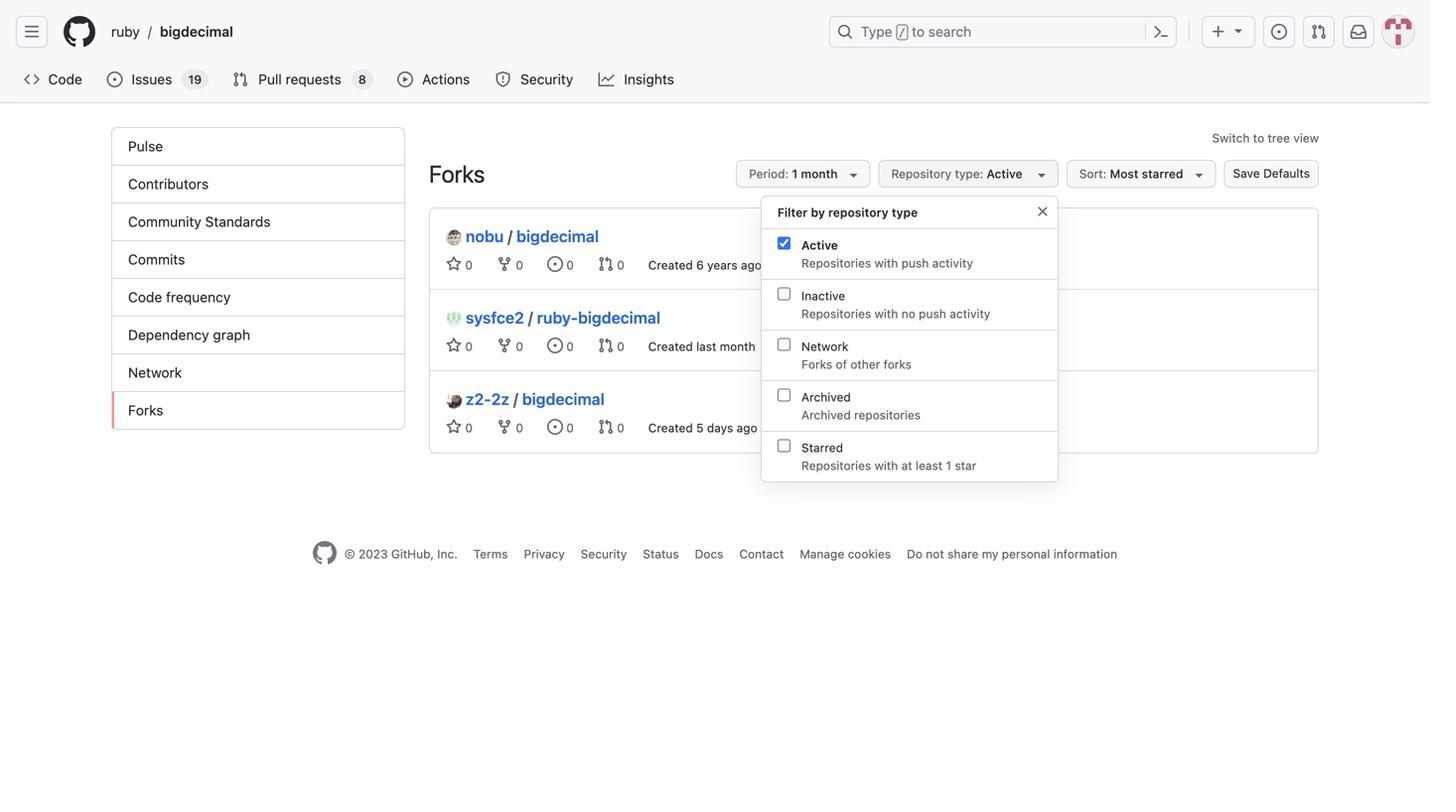 Task type: vqa. For each thing, say whether or not it's contained in the screenshot.


Task type: locate. For each thing, give the bounding box(es) containing it.
star image
[[446, 256, 462, 272], [446, 419, 462, 435]]

forks down updated last week
[[802, 358, 833, 372]]

@z2 2z image
[[446, 393, 462, 409]]

1 vertical spatial active
[[802, 238, 838, 252]]

0 horizontal spatial issue opened image
[[107, 72, 123, 87]]

type
[[892, 206, 918, 220]]

1 vertical spatial star image
[[446, 419, 462, 435]]

commits
[[128, 251, 185, 268]]

type
[[861, 23, 893, 40]]

/ bigdecimal for nobu
[[508, 227, 599, 246]]

0 vertical spatial star image
[[446, 256, 462, 272]]

1 horizontal spatial month
[[801, 167, 838, 181]]

1 vertical spatial month
[[720, 340, 756, 354]]

activity inside active repositories with push activity
[[933, 256, 973, 270]]

ago
[[741, 258, 762, 272], [886, 258, 907, 272], [737, 421, 758, 435], [873, 421, 894, 435]]

bigdecimal right 2z
[[522, 390, 605, 409]]

code inside insights element
[[128, 289, 162, 305]]

issues
[[132, 71, 172, 87]]

0 vertical spatial archived
[[802, 390, 851, 404]]

repo forked image for nobu
[[497, 256, 513, 272]]

triangle down image up repository
[[846, 167, 862, 183]]

1 vertical spatial repo forked image
[[497, 419, 513, 435]]

ago for created 5 days ago
[[737, 421, 758, 435]]

0 vertical spatial created
[[648, 258, 693, 272]]

2 vertical spatial issue opened image
[[547, 419, 563, 435]]

commits link
[[112, 241, 404, 279]]

tree
[[1268, 131, 1290, 145]]

/ bigdecimal right nobu
[[508, 227, 599, 246]]

graph image
[[599, 72, 615, 87]]

1 archived from the top
[[802, 390, 851, 404]]

code for code
[[48, 71, 82, 87]]

created for nobu
[[648, 258, 693, 272]]

5 down "created last month"
[[696, 421, 704, 435]]

3 repositories from the top
[[802, 459, 871, 473]]

list
[[103, 16, 818, 48]]

network inside insights element
[[128, 365, 182, 381]]

security link
[[487, 65, 583, 94], [581, 547, 627, 561]]

dependency
[[128, 327, 209, 343]]

repo forked image for z2-2z
[[497, 419, 513, 435]]

0 vertical spatial 1
[[792, 167, 798, 181]]

security link left "status" link
[[581, 547, 627, 561]]

activity up the inactive repositories with no push activity
[[933, 256, 973, 270]]

network down dependency
[[128, 365, 182, 381]]

1 vertical spatial network
[[128, 365, 182, 381]]

2 days from the left
[[844, 421, 870, 435]]

days up starred repositories with at least 1 star
[[844, 421, 870, 435]]

filter by repository type
[[778, 206, 918, 220]]

menu containing active
[[762, 229, 1058, 483]]

0 vertical spatial code
[[48, 71, 82, 87]]

issue opened image
[[1272, 24, 1287, 40], [107, 72, 123, 87], [547, 419, 563, 435]]

sysfce2 link
[[446, 306, 524, 330]]

to left "tree"
[[1253, 131, 1265, 145]]

1 days from the left
[[707, 421, 733, 435]]

1 horizontal spatial code
[[128, 289, 162, 305]]

active
[[987, 167, 1023, 181], [802, 238, 838, 252]]

0 vertical spatial forks
[[429, 160, 485, 188]]

bigdecimal up 19
[[160, 23, 233, 40]]

issue opened image up ruby-
[[547, 256, 563, 272]]

/ bigdecimal
[[508, 227, 599, 246], [513, 390, 605, 409]]

None checkbox
[[778, 288, 791, 300]]

/ left ruby-
[[528, 308, 533, 327]]

1 vertical spatial archived
[[802, 408, 851, 422]]

ruby
[[111, 23, 140, 40]]

created left 6
[[648, 258, 693, 272]]

2 vertical spatial with
[[875, 459, 898, 473]]

/ inside ruby / bigdecimal
[[148, 23, 152, 40]]

2 created from the top
[[648, 340, 693, 354]]

5 for updated
[[833, 421, 841, 435]]

1 with from the top
[[875, 256, 898, 270]]

1 last from the left
[[696, 340, 717, 354]]

updated up starred
[[781, 421, 830, 435]]

1 horizontal spatial 1
[[946, 459, 952, 473]]

0 horizontal spatial active
[[802, 238, 838, 252]]

with left no at the top of the page
[[875, 307, 898, 321]]

push up the inactive repositories with no push activity
[[902, 256, 929, 270]]

0 vertical spatial / bigdecimal
[[508, 227, 599, 246]]

0 horizontal spatial last
[[696, 340, 717, 354]]

docs
[[695, 547, 724, 561]]

created for z2-2z
[[648, 421, 693, 435]]

sort:
[[1080, 167, 1107, 181]]

do not share my personal information button
[[907, 545, 1118, 563]]

2 repo forked image from the top
[[497, 419, 513, 435]]

3 with from the top
[[875, 459, 898, 473]]

0 horizontal spatial month
[[720, 340, 756, 354]]

command palette image
[[1153, 24, 1169, 40]]

repositories inside the inactive repositories with no push activity
[[802, 307, 871, 321]]

1 vertical spatial repositories
[[802, 307, 871, 321]]

0 vertical spatial triangle down image
[[1231, 22, 1247, 38]]

switch to tree view
[[1212, 131, 1319, 145]]

actions link
[[389, 65, 479, 94]]

last
[[696, 340, 717, 354], [831, 340, 851, 354]]

repositories
[[802, 256, 871, 270], [802, 307, 871, 321], [802, 459, 871, 473]]

0 vertical spatial updated
[[786, 258, 834, 272]]

type:
[[955, 167, 984, 181]]

nobu link
[[446, 225, 504, 248]]

2 horizontal spatial issue opened image
[[1272, 24, 1287, 40]]

1 horizontal spatial security
[[581, 547, 627, 561]]

0 vertical spatial repo forked image
[[497, 256, 513, 272]]

git pull request image left pull
[[233, 72, 248, 87]]

repositories up inactive
[[802, 256, 871, 270]]

archived up starred
[[802, 408, 851, 422]]

not
[[926, 547, 944, 561]]

with inside the inactive repositories with no push activity
[[875, 307, 898, 321]]

1 vertical spatial forks
[[802, 358, 833, 372]]

code frequency link
[[112, 279, 404, 317]]

with inside active repositories with push activity
[[875, 256, 898, 270]]

month for period: 1 month
[[801, 167, 838, 181]]

0 horizontal spatial network
[[128, 365, 182, 381]]

1 horizontal spatial issue opened image
[[547, 419, 563, 435]]

0 horizontal spatial security
[[521, 71, 573, 87]]

last up of
[[831, 340, 851, 354]]

bigdecimal link right 2z
[[522, 390, 605, 409]]

/ right nobu
[[508, 227, 513, 246]]

0 vertical spatial to
[[912, 23, 925, 40]]

month up by
[[801, 167, 838, 181]]

archived up updated 5 days ago
[[802, 390, 851, 404]]

0 vertical spatial with
[[875, 256, 898, 270]]

inc.
[[437, 547, 458, 561]]

repositories down inactive
[[802, 307, 871, 321]]

bigdecimal link up 19
[[152, 16, 241, 48]]

code
[[48, 71, 82, 87], [128, 289, 162, 305]]

with up the inactive repositories with no push activity
[[875, 256, 898, 270]]

/ for z2-2z
[[513, 390, 518, 409]]

1 vertical spatial created
[[648, 340, 693, 354]]

0 vertical spatial repositories
[[802, 256, 871, 270]]

created down "created last month"
[[648, 421, 693, 435]]

created down ruby-bigdecimal link
[[648, 340, 693, 354]]

1 horizontal spatial forks
[[429, 160, 485, 188]]

community standards
[[128, 214, 271, 230]]

plus image
[[1211, 24, 1227, 40]]

1 star image from the top
[[446, 256, 462, 272]]

bigdecimal inside ruby / bigdecimal
[[160, 23, 233, 40]]

defaults
[[1264, 166, 1310, 180]]

1 vertical spatial with
[[875, 307, 898, 321]]

1 horizontal spatial to
[[1253, 131, 1265, 145]]

/ right ruby
[[148, 23, 152, 40]]

security link left graph icon
[[487, 65, 583, 94]]

requests
[[286, 71, 341, 87]]

1 created from the top
[[648, 258, 693, 272]]

5 up starred
[[833, 421, 841, 435]]

last for last month
[[696, 340, 717, 354]]

forks down dependency
[[128, 402, 163, 419]]

to left search
[[912, 23, 925, 40]]

issue opened image
[[547, 256, 563, 272], [547, 338, 563, 354]]

triangle down image up close menu icon
[[1034, 167, 1050, 183]]

push right no at the top of the page
[[919, 307, 947, 321]]

git pull request image up ruby-bigdecimal link
[[598, 256, 614, 272]]

repositories inside starred repositories with at least 1 star
[[802, 459, 871, 473]]

git pull request image down ruby-bigdecimal link
[[598, 338, 614, 354]]

1 vertical spatial / bigdecimal
[[513, 390, 605, 409]]

star
[[955, 459, 977, 473]]

0 horizontal spatial days
[[707, 421, 733, 435]]

activity inside the inactive repositories with no push activity
[[950, 307, 991, 321]]

@sysfce2 image
[[446, 311, 462, 327]]

with left 'at'
[[875, 459, 898, 473]]

1 issue opened image from the top
[[547, 256, 563, 272]]

ago left updated 5 days ago
[[737, 421, 758, 435]]

2 with from the top
[[875, 307, 898, 321]]

created 5 days ago
[[648, 421, 758, 435]]

2 vertical spatial forks
[[128, 402, 163, 419]]

triangle down image
[[1034, 167, 1050, 183], [1192, 167, 1207, 183]]

1 repo forked image from the top
[[497, 256, 513, 272]]

push
[[902, 256, 929, 270], [919, 307, 947, 321]]

1 horizontal spatial triangle down image
[[1231, 22, 1247, 38]]

code for code frequency
[[128, 289, 162, 305]]

/ right type
[[899, 26, 906, 40]]

2 triangle down image from the left
[[1192, 167, 1207, 183]]

0 vertical spatial network
[[802, 340, 849, 354]]

ruby / bigdecimal
[[111, 23, 233, 40]]

network for network forks of other forks
[[802, 340, 849, 354]]

with
[[875, 256, 898, 270], [875, 307, 898, 321], [875, 459, 898, 473]]

0 link
[[446, 256, 473, 272], [497, 256, 523, 272], [547, 256, 574, 272], [598, 256, 625, 272], [446, 338, 473, 354], [497, 338, 523, 354], [547, 338, 574, 354], [598, 338, 625, 354], [446, 419, 473, 435], [497, 419, 523, 435], [547, 419, 574, 435], [598, 419, 625, 435]]

0 horizontal spatial triangle down image
[[846, 167, 862, 183]]

bigdecimal
[[160, 23, 233, 40], [517, 227, 599, 246], [578, 308, 661, 327], [522, 390, 605, 409]]

1 right period:
[[792, 167, 798, 181]]

issue opened image down ruby-
[[547, 338, 563, 354]]

month
[[801, 167, 838, 181], [720, 340, 756, 354]]

1 horizontal spatial 5
[[833, 421, 841, 435]]

repo forked image
[[497, 256, 513, 272], [497, 419, 513, 435]]

git pull request image left notifications image
[[1311, 24, 1327, 40]]

activity
[[933, 256, 973, 270], [950, 307, 991, 321]]

1 vertical spatial to
[[1253, 131, 1265, 145]]

repo forked image down 2z
[[497, 419, 513, 435]]

1 vertical spatial bigdecimal link
[[517, 227, 599, 246]]

repository type: active
[[892, 167, 1026, 181]]

triangle down image right starred
[[1192, 167, 1207, 183]]

save defaults
[[1233, 166, 1310, 180]]

updated down inactive
[[779, 340, 828, 354]]

star image down @z2 2z image
[[446, 419, 462, 435]]

star image down @nobu image
[[446, 256, 462, 272]]

repositories down starred
[[802, 459, 871, 473]]

repository
[[828, 206, 889, 220]]

save defaults button
[[1224, 160, 1319, 188]]

2 vertical spatial updated
[[781, 421, 830, 435]]

most
[[1110, 167, 1139, 181]]

3 created from the top
[[648, 421, 693, 435]]

0 vertical spatial active
[[987, 167, 1023, 181]]

0 vertical spatial issue opened image
[[547, 256, 563, 272]]

ago for updated 5 days ago
[[873, 421, 894, 435]]

ago right years
[[741, 258, 762, 272]]

with inside starred repositories with at least 1 star
[[875, 459, 898, 473]]

0 vertical spatial security link
[[487, 65, 583, 94]]

month down years
[[720, 340, 756, 354]]

2 vertical spatial created
[[648, 421, 693, 435]]

graph
[[213, 327, 250, 343]]

/ bigdecimal right 2z
[[513, 390, 605, 409]]

0 vertical spatial push
[[902, 256, 929, 270]]

active up 2
[[802, 238, 838, 252]]

security
[[521, 71, 573, 87], [581, 547, 627, 561]]

2 vertical spatial repositories
[[802, 459, 871, 473]]

updated
[[786, 258, 834, 272], [779, 340, 828, 354], [781, 421, 830, 435]]

0 horizontal spatial forks
[[128, 402, 163, 419]]

0 vertical spatial activity
[[933, 256, 973, 270]]

0 horizontal spatial triangle down image
[[1034, 167, 1050, 183]]

0 horizontal spatial 5
[[696, 421, 704, 435]]

1 repositories from the top
[[802, 256, 871, 270]]

status
[[643, 547, 679, 561]]

ago for created 6 years ago
[[741, 258, 762, 272]]

1 horizontal spatial last
[[831, 340, 851, 354]]

repo forked image down nobu
[[497, 256, 513, 272]]

pulse link
[[112, 128, 404, 166]]

repositories inside active repositories with push activity
[[802, 256, 871, 270]]

network inside network forks of other forks
[[802, 340, 849, 354]]

security left "status" link
[[581, 547, 627, 561]]

2 5 from the left
[[833, 421, 841, 435]]

activity right no at the top of the page
[[950, 307, 991, 321]]

days
[[707, 421, 733, 435], [844, 421, 870, 435]]

network
[[802, 340, 849, 354], [128, 365, 182, 381]]

git pull request image
[[1311, 24, 1327, 40], [233, 72, 248, 87], [598, 256, 614, 272], [598, 338, 614, 354], [598, 419, 614, 435]]

ago up starred repositories with at least 1 star
[[873, 421, 894, 435]]

2 star image from the top
[[446, 419, 462, 435]]

2 last from the left
[[831, 340, 851, 354]]

1 5 from the left
[[696, 421, 704, 435]]

1 horizontal spatial active
[[987, 167, 1023, 181]]

bigdecimal right nobu
[[517, 227, 599, 246]]

/ right 2z
[[513, 390, 518, 409]]

code down commits on the top
[[128, 289, 162, 305]]

active right type:
[[987, 167, 1023, 181]]

1 horizontal spatial network
[[802, 340, 849, 354]]

last down created 6 years ago
[[696, 340, 717, 354]]

1 vertical spatial issue opened image
[[547, 338, 563, 354]]

menu
[[762, 229, 1058, 483]]

days down "created last month"
[[707, 421, 733, 435]]

security right "shield" icon
[[521, 71, 573, 87]]

None checkbox
[[778, 237, 791, 250], [778, 338, 791, 351], [778, 389, 791, 402], [778, 440, 791, 452], [778, 237, 791, 250], [778, 338, 791, 351], [778, 389, 791, 402], [778, 440, 791, 452]]

0 horizontal spatial code
[[48, 71, 82, 87]]

ago right weeks
[[886, 258, 907, 272]]

5 for created
[[696, 421, 704, 435]]

with for no
[[875, 307, 898, 321]]

1 triangle down image from the left
[[1034, 167, 1050, 183]]

2 archived from the top
[[802, 408, 851, 422]]

1 horizontal spatial triangle down image
[[1192, 167, 1207, 183]]

ruby link
[[103, 16, 148, 48]]

updated left 2
[[786, 258, 834, 272]]

©
[[345, 547, 355, 561]]

1 horizontal spatial days
[[844, 421, 870, 435]]

/
[[148, 23, 152, 40], [899, 26, 906, 40], [508, 227, 513, 246], [528, 308, 533, 327], [513, 390, 518, 409]]

2 issue opened image from the top
[[547, 338, 563, 354]]

code right code image
[[48, 71, 82, 87]]

updated 2 weeks ago
[[786, 258, 907, 272]]

triangle down image right plus image
[[1231, 22, 1247, 38]]

contributors link
[[112, 166, 404, 204]]

shield image
[[495, 72, 511, 87]]

1 vertical spatial 1
[[946, 459, 952, 473]]

nobu
[[466, 227, 504, 246]]

repositories for active
[[802, 256, 871, 270]]

1 vertical spatial activity
[[950, 307, 991, 321]]

terms
[[474, 547, 508, 561]]

1 vertical spatial push
[[919, 307, 947, 321]]

2 horizontal spatial forks
[[802, 358, 833, 372]]

1 vertical spatial code
[[128, 289, 162, 305]]

git pull request image left created 5 days ago on the bottom of the page
[[598, 419, 614, 435]]

1 left 'star'
[[946, 459, 952, 473]]

2 repositories from the top
[[802, 307, 871, 321]]

triangle down image
[[1231, 22, 1247, 38], [846, 167, 862, 183]]

community
[[128, 214, 201, 230]]

1 vertical spatial updated
[[779, 340, 828, 354]]

bigdecimal link right nobu
[[517, 227, 599, 246]]

my
[[982, 547, 999, 561]]

0 vertical spatial month
[[801, 167, 838, 181]]

2 vertical spatial bigdecimal link
[[522, 390, 605, 409]]

forks up @nobu image
[[429, 160, 485, 188]]

triangle down image for most starred
[[1192, 167, 1207, 183]]

bigdecimal link
[[152, 16, 241, 48], [517, 227, 599, 246], [522, 390, 605, 409]]

network up of
[[802, 340, 849, 354]]

period:
[[749, 167, 789, 181]]



Task type: describe. For each thing, give the bounding box(es) containing it.
0 vertical spatial issue opened image
[[1272, 24, 1287, 40]]

1 vertical spatial security link
[[581, 547, 627, 561]]

repositories for starred
[[802, 459, 871, 473]]

0 vertical spatial bigdecimal link
[[152, 16, 241, 48]]

/ for sysfce2
[[528, 308, 533, 327]]

do not share my personal information
[[907, 547, 1118, 561]]

other
[[851, 358, 880, 372]]

pull
[[259, 71, 282, 87]]

pulse
[[128, 138, 163, 154]]

triangle down image for active
[[1034, 167, 1050, 183]]

z2-
[[466, 390, 491, 409]]

network link
[[112, 355, 404, 392]]

z2-2z
[[466, 390, 510, 409]]

repositories for inactive
[[802, 307, 871, 321]]

information
[[1054, 547, 1118, 561]]

@nobu image
[[446, 230, 462, 246]]

search
[[929, 23, 972, 40]]

network for network
[[128, 365, 182, 381]]

privacy
[[524, 547, 565, 561]]

6
[[696, 258, 704, 272]]

terms link
[[474, 547, 508, 561]]

community standards link
[[112, 204, 404, 241]]

bigdecimal link for z2-2z
[[522, 390, 605, 409]]

by
[[811, 206, 825, 220]]

play image
[[397, 72, 413, 87]]

network forks of other forks
[[802, 340, 912, 372]]

star image for nobu
[[446, 256, 462, 272]]

1 inside starred repositories with at least 1 star
[[946, 459, 952, 473]]

insights element
[[111, 127, 405, 430]]

1 vertical spatial issue opened image
[[107, 72, 123, 87]]

type / to search
[[861, 23, 972, 40]]

2
[[837, 258, 845, 272]]

created 6 years ago
[[648, 258, 762, 272]]

repository
[[892, 167, 952, 181]]

github,
[[391, 547, 434, 561]]

switch to tree view link
[[1212, 131, 1319, 145]]

repo forked image
[[497, 338, 513, 354]]

starred repositories with at least 1 star
[[802, 441, 977, 473]]

contact
[[740, 547, 784, 561]]

active inside active repositories with push activity
[[802, 238, 838, 252]]

code image
[[24, 72, 40, 87]]

period: 1 month
[[749, 167, 838, 181]]

switch
[[1212, 131, 1250, 145]]

/ inside type / to search
[[899, 26, 906, 40]]

status link
[[643, 547, 679, 561]]

actions
[[422, 71, 470, 87]]

1 vertical spatial triangle down image
[[846, 167, 862, 183]]

list containing ruby / bigdecimal
[[103, 16, 818, 48]]

notifications image
[[1351, 24, 1367, 40]]

2z
[[491, 390, 510, 409]]

dependency graph
[[128, 327, 250, 343]]

save
[[1233, 166, 1260, 180]]

code frequency
[[128, 289, 231, 305]]

issue opened image for ruby-bigdecimal
[[547, 338, 563, 354]]

19
[[188, 73, 202, 86]]

none checkbox inside menu
[[778, 288, 791, 300]]

git pull request image for sysfce2
[[598, 338, 614, 354]]

/ for nobu
[[508, 227, 513, 246]]

updated last week
[[779, 340, 884, 354]]

/ bigdecimal for z2-2z
[[513, 390, 605, 409]]

sysfce2
[[466, 308, 524, 327]]

updated for z2-2z
[[781, 421, 830, 435]]

bigdecimal up "created last month"
[[578, 308, 661, 327]]

/ ruby-bigdecimal
[[528, 308, 661, 327]]

years
[[707, 258, 738, 272]]

personal
[[1002, 547, 1050, 561]]

8
[[358, 73, 366, 86]]

insights
[[624, 71, 674, 87]]

forks inside insights element
[[128, 402, 163, 419]]

forks inside network forks of other forks
[[802, 358, 833, 372]]

least
[[916, 459, 943, 473]]

created for sysfce2
[[648, 340, 693, 354]]

0 vertical spatial security
[[521, 71, 573, 87]]

forks link
[[112, 392, 404, 429]]

star image
[[446, 338, 462, 354]]

ruby-bigdecimal link
[[537, 308, 661, 327]]

star image for z2-2z
[[446, 419, 462, 435]]

1 vertical spatial security
[[581, 547, 627, 561]]

at
[[902, 459, 913, 473]]

cookies
[[848, 547, 891, 561]]

issue opened image for bigdecimal
[[547, 256, 563, 272]]

with for push
[[875, 256, 898, 270]]

of
[[836, 358, 847, 372]]

manage cookies
[[800, 547, 891, 561]]

ruby-
[[537, 308, 578, 327]]

share
[[948, 547, 979, 561]]

week
[[855, 340, 884, 354]]

created last month
[[648, 340, 756, 354]]

repositories
[[854, 408, 921, 422]]

inactive
[[802, 289, 846, 303]]

updated for nobu
[[786, 258, 834, 272]]

git pull request image for z2-2z
[[598, 419, 614, 435]]

no
[[902, 307, 916, 321]]

days for updated
[[844, 421, 870, 435]]

contributors
[[128, 176, 209, 192]]

ago for updated 2 weeks ago
[[886, 258, 907, 272]]

git pull request image for nobu
[[598, 256, 614, 272]]

frequency
[[166, 289, 231, 305]]

2023
[[359, 547, 388, 561]]

days for created
[[707, 421, 733, 435]]

push inside the inactive repositories with no push activity
[[919, 307, 947, 321]]

starred
[[802, 441, 843, 455]]

close menu image
[[1035, 204, 1051, 220]]

sort: most starred
[[1080, 167, 1184, 181]]

homepage image
[[64, 16, 95, 48]]

push inside active repositories with push activity
[[902, 256, 929, 270]]

homepage image
[[313, 541, 337, 565]]

bigdecimal link for nobu
[[517, 227, 599, 246]]

last for last week
[[831, 340, 851, 354]]

view
[[1294, 131, 1319, 145]]

0 horizontal spatial to
[[912, 23, 925, 40]]

forks
[[884, 358, 912, 372]]

0 horizontal spatial 1
[[792, 167, 798, 181]]

contact link
[[740, 547, 784, 561]]

code link
[[16, 65, 91, 94]]

z2-2z link
[[446, 387, 510, 411]]

do
[[907, 547, 923, 561]]

month for created last month
[[720, 340, 756, 354]]

starred
[[1142, 167, 1184, 181]]

with for at
[[875, 459, 898, 473]]

© 2023 github, inc.
[[345, 547, 458, 561]]

inactive repositories with no push activity
[[802, 289, 991, 321]]

insights link
[[591, 65, 684, 94]]

docs link
[[695, 547, 724, 561]]

updated for sysfce2
[[779, 340, 828, 354]]

active repositories with push activity
[[802, 238, 973, 270]]

pull requests
[[259, 71, 341, 87]]



